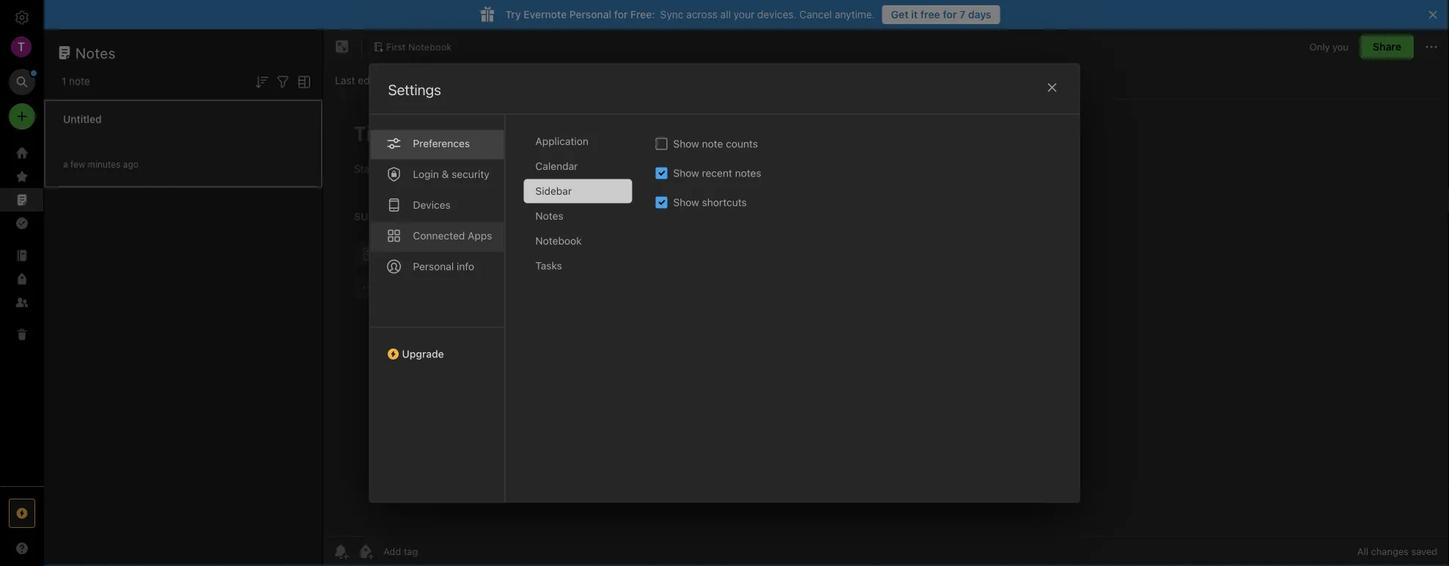 Task type: vqa. For each thing, say whether or not it's contained in the screenshot.
show associated with Show shortcuts
yes



Task type: locate. For each thing, give the bounding box(es) containing it.
1 vertical spatial note
[[702, 138, 723, 150]]

changes
[[1371, 547, 1409, 558]]

only
[[1310, 41, 1330, 52]]

note right 1
[[69, 75, 90, 87]]

2 for from the left
[[943, 8, 957, 21]]

devices
[[413, 199, 451, 211]]

3 show from the top
[[673, 196, 699, 209]]

shortcuts
[[702, 196, 747, 209]]

personal down connected
[[413, 261, 454, 273]]

note left counts
[[702, 138, 723, 150]]

0 horizontal spatial notebook
[[408, 41, 452, 52]]

1 horizontal spatial personal
[[570, 8, 612, 21]]

show for show shortcuts
[[673, 196, 699, 209]]

21,
[[427, 74, 440, 87]]

1 horizontal spatial note
[[702, 138, 723, 150]]

home image
[[13, 144, 31, 162]]

note
[[69, 75, 90, 87], [702, 138, 723, 150]]

show for show note counts
[[673, 138, 699, 150]]

evernote
[[524, 8, 567, 21]]

first notebook
[[386, 41, 452, 52]]

0 horizontal spatial tab list
[[370, 115, 506, 503]]

settings image
[[13, 9, 31, 26]]

tree
[[0, 142, 44, 486]]

0 horizontal spatial for
[[614, 8, 628, 21]]

1
[[62, 75, 66, 87]]

for left free:
[[614, 8, 628, 21]]

personal
[[570, 8, 612, 21], [413, 261, 454, 273]]

0 horizontal spatial personal
[[413, 261, 454, 273]]

note for show
[[702, 138, 723, 150]]

notebook up tasks
[[536, 235, 582, 247]]

notes up 1 note
[[76, 44, 116, 61]]

0 vertical spatial notes
[[76, 44, 116, 61]]

1 note
[[62, 75, 90, 87]]

for
[[614, 8, 628, 21], [943, 8, 957, 21]]

0 vertical spatial show
[[673, 138, 699, 150]]

close image
[[1044, 79, 1061, 96]]

personal inside tab list
[[413, 261, 454, 273]]

tasks tab
[[524, 254, 632, 278]]

you
[[1333, 41, 1349, 52]]

first
[[386, 41, 406, 52]]

settings
[[388, 81, 441, 98]]

1 horizontal spatial notes
[[536, 210, 564, 222]]

saved
[[1412, 547, 1438, 558]]

security
[[452, 168, 490, 180]]

notes
[[76, 44, 116, 61], [536, 210, 564, 222]]

connected
[[413, 230, 465, 242]]

tab list
[[370, 115, 506, 503], [524, 129, 644, 503]]

notebook up 21, at left
[[408, 41, 452, 52]]

minutes
[[88, 159, 121, 170]]

Show shortcuts checkbox
[[656, 197, 668, 209]]

0 horizontal spatial notes
[[76, 44, 116, 61]]

last edited on nov 21, 2023
[[335, 74, 468, 87]]

all
[[721, 8, 731, 21]]

0 horizontal spatial note
[[69, 75, 90, 87]]

Show recent notes checkbox
[[656, 168, 668, 179]]

1 for from the left
[[614, 8, 628, 21]]

personal info
[[413, 261, 474, 273]]

note for 1
[[69, 75, 90, 87]]

1 vertical spatial notes
[[536, 210, 564, 222]]

1 horizontal spatial tab list
[[524, 129, 644, 503]]

upgrade image
[[13, 505, 31, 523]]

tab list for calendar
[[370, 115, 506, 503]]

add tag image
[[357, 543, 375, 561]]

1 show from the top
[[673, 138, 699, 150]]

2 show from the top
[[673, 167, 699, 179]]

notes
[[735, 167, 762, 179]]

notebook tab
[[524, 229, 632, 253]]

show note counts
[[673, 138, 758, 150]]

&
[[442, 168, 449, 180]]

last
[[335, 74, 355, 87]]

notebook
[[408, 41, 452, 52], [536, 235, 582, 247]]

show right the show recent notes checkbox
[[673, 167, 699, 179]]

get
[[891, 8, 909, 21]]

recent
[[702, 167, 732, 179]]

connected apps
[[413, 230, 492, 242]]

counts
[[726, 138, 758, 150]]

show right show note counts 'option'
[[673, 138, 699, 150]]

0 vertical spatial notebook
[[408, 41, 452, 52]]

personal right evernote
[[570, 8, 612, 21]]

upgrade button
[[370, 327, 505, 366]]

0 vertical spatial note
[[69, 75, 90, 87]]

preferences
[[413, 137, 470, 150]]

notebook inside 'button'
[[408, 41, 452, 52]]

1 vertical spatial notebook
[[536, 235, 582, 247]]

1 vertical spatial personal
[[413, 261, 454, 273]]

days
[[968, 8, 992, 21]]

show
[[673, 138, 699, 150], [673, 167, 699, 179], [673, 196, 699, 209]]

2 vertical spatial show
[[673, 196, 699, 209]]

1 horizontal spatial for
[[943, 8, 957, 21]]

for inside button
[[943, 8, 957, 21]]

try
[[506, 8, 521, 21]]

show right "show shortcuts" option
[[673, 196, 699, 209]]

all
[[1358, 547, 1369, 558]]

for left 7
[[943, 8, 957, 21]]

calendar
[[536, 160, 578, 172]]

tab list containing preferences
[[370, 115, 506, 503]]

notes down sidebar
[[536, 210, 564, 222]]

anytime.
[[835, 8, 875, 21]]

application
[[536, 135, 589, 147]]

first notebook button
[[368, 37, 457, 57]]

calendar tab
[[524, 154, 632, 179]]

a few minutes ago
[[63, 159, 138, 170]]

7
[[960, 8, 966, 21]]

1 horizontal spatial notebook
[[536, 235, 582, 247]]

tab list containing application
[[524, 129, 644, 503]]

sync
[[660, 8, 684, 21]]

only you
[[1310, 41, 1349, 52]]

get it free for 7 days
[[891, 8, 992, 21]]

1 vertical spatial show
[[673, 167, 699, 179]]



Task type: describe. For each thing, give the bounding box(es) containing it.
cancel
[[800, 8, 832, 21]]

show recent notes
[[673, 167, 762, 179]]

expand note image
[[334, 38, 351, 56]]

Show note counts checkbox
[[656, 138, 668, 150]]

tab list for show note counts
[[524, 129, 644, 503]]

for for 7
[[943, 8, 957, 21]]

show shortcuts
[[673, 196, 747, 209]]

0 vertical spatial personal
[[570, 8, 612, 21]]

notes tab
[[524, 204, 632, 228]]

sidebar
[[536, 185, 572, 197]]

sidebar tab
[[524, 179, 632, 203]]

free:
[[631, 8, 655, 21]]

share button
[[1361, 35, 1414, 59]]

all changes saved
[[1358, 547, 1438, 558]]

on
[[391, 74, 402, 87]]

ago
[[123, 159, 138, 170]]

application tab
[[524, 129, 632, 154]]

across
[[687, 8, 718, 21]]

untitled
[[63, 113, 102, 125]]

note window element
[[323, 29, 1449, 567]]

Note Editor text field
[[323, 100, 1449, 537]]

edited
[[358, 74, 388, 87]]

notes inside tab
[[536, 210, 564, 222]]

notebook inside tab
[[536, 235, 582, 247]]

nov
[[405, 74, 424, 87]]

your
[[734, 8, 755, 21]]

free
[[921, 8, 941, 21]]

it
[[911, 8, 918, 21]]

for for free:
[[614, 8, 628, 21]]

upgrade
[[402, 348, 444, 360]]

tasks
[[536, 260, 562, 272]]

login
[[413, 168, 439, 180]]

few
[[70, 159, 85, 170]]

info
[[457, 261, 474, 273]]

a
[[63, 159, 68, 170]]

2023
[[443, 74, 468, 87]]

get it free for 7 days button
[[882, 5, 1000, 24]]

add a reminder image
[[332, 543, 350, 561]]

show for show recent notes
[[673, 167, 699, 179]]

share
[[1373, 41, 1402, 53]]

login & security
[[413, 168, 490, 180]]

devices.
[[757, 8, 797, 21]]

try evernote personal for free: sync across all your devices. cancel anytime.
[[506, 8, 875, 21]]

apps
[[468, 230, 492, 242]]



